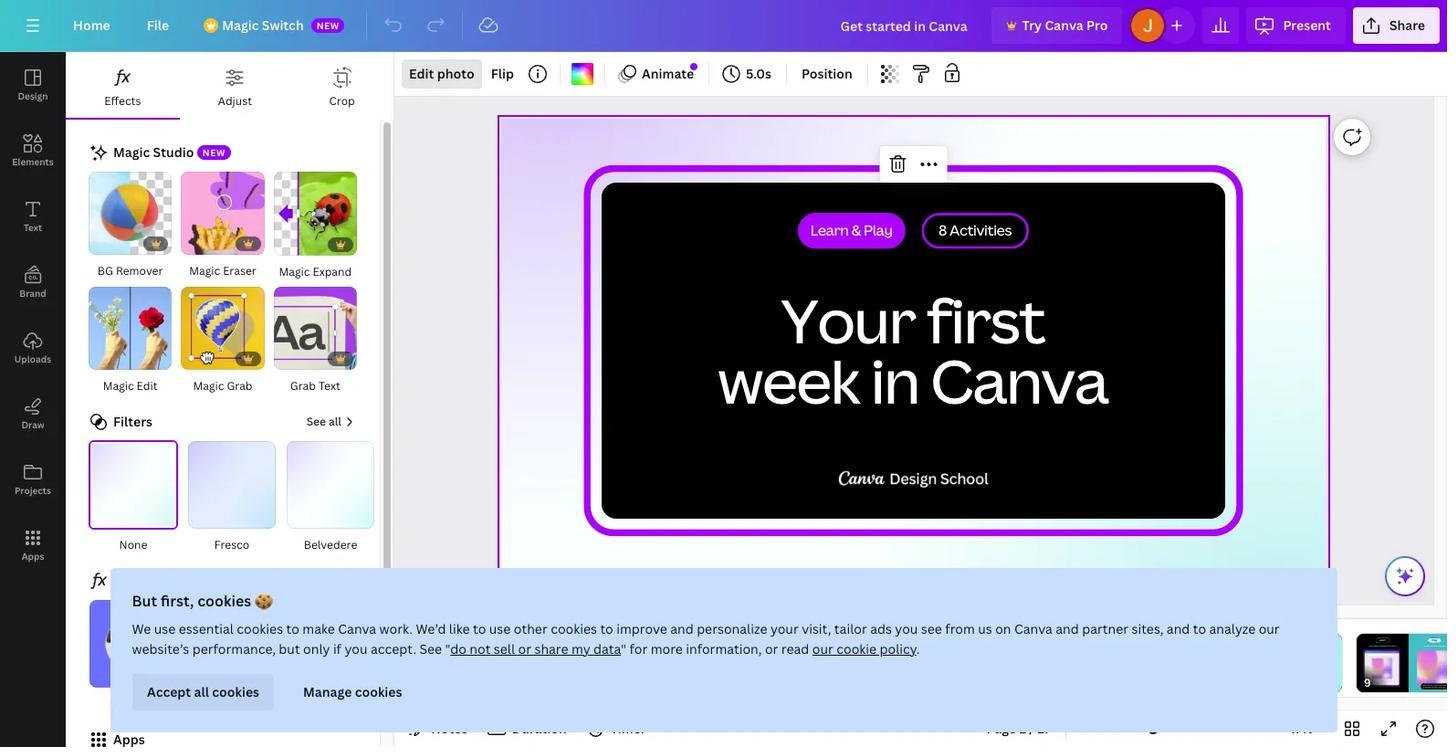 Task type: vqa. For each thing, say whether or not it's contained in the screenshot.
ADJUST button
yes



Task type: locate. For each thing, give the bounding box(es) containing it.
magic eraser button
[[180, 171, 265, 282]]

0 horizontal spatial 1
[[826, 631, 850, 692]]

0 vertical spatial edit
[[409, 65, 434, 82]]

but first, cookies 🍪 dialog
[[110, 568, 1338, 732]]

0 horizontal spatial you
[[345, 640, 368, 658]]

🍪
[[255, 591, 273, 611]]

magic switch
[[222, 16, 304, 34]]

2 button down hide pages image
[[883, 634, 987, 692]]

see all button
[[305, 411, 358, 433]]

us
[[978, 620, 993, 637]]

accept
[[147, 683, 191, 700]]

"
[[445, 640, 450, 658], [621, 640, 627, 658]]

in
[[871, 340, 920, 421]]

you up policy
[[895, 620, 918, 637]]

0 horizontal spatial "
[[445, 640, 450, 658]]

uploads button
[[0, 315, 66, 381]]

see down we'd
[[420, 640, 442, 658]]

we'd
[[416, 620, 446, 637]]

1 horizontal spatial use
[[489, 620, 511, 637]]

2 down from
[[945, 647, 946, 651]]

effects up but
[[113, 572, 157, 589]]

present button
[[1247, 7, 1346, 44]]

manage
[[303, 683, 351, 700]]

2 use from the left
[[489, 620, 511, 637]]

0 horizontal spatial 2
[[945, 647, 946, 651]]

1 vertical spatial see
[[420, 640, 442, 658]]

2 or from the left
[[765, 640, 779, 658]]

and left "partner"
[[1056, 620, 1079, 637]]

1 vertical spatial text
[[319, 378, 340, 394]]

read
[[782, 640, 809, 658]]

on
[[996, 620, 1012, 637]]

try inside button
[[1022, 16, 1042, 34]]

1 horizontal spatial see
[[420, 640, 442, 658]]

text inside "button"
[[319, 378, 340, 394]]

your first
[[782, 280, 1045, 361]]

you right "if"
[[345, 640, 368, 658]]

fresco
[[214, 537, 250, 553]]

magic left switch
[[222, 16, 259, 34]]

brand
[[19, 287, 46, 300]]

or left the
[[765, 640, 779, 658]]

no color image
[[572, 63, 594, 85]]

0 horizontal spatial grab
[[227, 378, 253, 394]]

effects button
[[66, 52, 180, 118]]

notes button
[[402, 714, 475, 743]]

crop
[[329, 93, 355, 109]]

learn
[[662, 639, 682, 649]]

pro
[[1087, 16, 1108, 34]]

0 horizontal spatial all
[[194, 683, 209, 700]]

0 horizontal spatial new
[[203, 146, 225, 159]]

blur
[[320, 696, 342, 712]]

and right sites,
[[1167, 620, 1190, 637]]

2 " from the left
[[621, 640, 627, 658]]

design
[[1393, 645, 1397, 647]]

do not sell or share my data " for more information, or read our cookie policy .
[[450, 640, 920, 658]]

0 horizontal spatial see
[[307, 414, 326, 429]]

expand
[[313, 264, 352, 279]]

new right switch
[[317, 19, 340, 32]]

adjust
[[218, 93, 252, 109]]

first,
[[161, 591, 194, 611]]

play
[[717, 639, 731, 649]]

1 right homepage
[[826, 631, 850, 692]]

grab up see all
[[290, 378, 316, 394]]

to left find
[[1373, 645, 1374, 647]]

0 horizontal spatial or
[[518, 640, 532, 658]]

new inside magic studio new
[[203, 146, 225, 159]]

a
[[1391, 645, 1392, 647]]

remover
[[116, 263, 163, 279]]

improve
[[617, 620, 667, 637]]

1 horizontal spatial "
[[621, 640, 627, 658]]

1 vertical spatial new
[[203, 146, 225, 159]]

file button
[[132, 7, 184, 44]]

other
[[514, 620, 548, 637]]

1 horizontal spatial grab
[[290, 378, 316, 394]]

bg remover
[[98, 263, 163, 279]]

all right accept
[[194, 683, 209, 700]]

edit up filters
[[137, 378, 158, 394]]

Design title text field
[[826, 7, 984, 44]]

magic up filters
[[103, 378, 134, 394]]

magic for magic studio new
[[113, 143, 150, 161]]

0 horizontal spatial our
[[813, 640, 834, 658]]

0 vertical spatial our
[[1259, 620, 1280, 637]]

0 horizontal spatial graphics
[[1384, 645, 1389, 647]]

1 horizontal spatial or
[[765, 640, 779, 658]]

graphics
[[1384, 645, 1389, 647], [1440, 645, 1446, 647]]

magic for magic switch
[[222, 16, 259, 34]]

all down grab text
[[329, 414, 342, 429]]

uploads
[[14, 353, 51, 365]]

your
[[782, 280, 916, 361]]

text up see all
[[319, 378, 340, 394]]

adding
[[1427, 645, 1432, 647]]

try left adding
[[1425, 645, 1427, 647]]

graphics right add
[[1384, 645, 1389, 647]]

1 horizontal spatial all
[[329, 414, 342, 429]]

1 horizontal spatial 1
[[1020, 720, 1026, 737]]

side panel tab list
[[0, 52, 66, 578]]

canva assistant image
[[1395, 565, 1417, 587]]

our right analyze
[[1259, 620, 1280, 637]]

0 horizontal spatial try
[[1022, 16, 1042, 34]]

1 vertical spatial try
[[1425, 645, 1427, 647]]

performance,
[[192, 640, 276, 658]]

" left for
[[621, 640, 627, 658]]

cookies
[[197, 591, 251, 611], [237, 620, 283, 637], [551, 620, 597, 637], [212, 683, 259, 700], [354, 683, 402, 700]]

add
[[1381, 645, 1383, 647]]

auto focus
[[202, 696, 261, 712]]

our
[[1259, 620, 1280, 637], [813, 640, 834, 658]]

try
[[1022, 16, 1042, 34], [1425, 645, 1427, 647]]

grab left grab text
[[227, 378, 253, 394]]

to left a
[[1390, 645, 1391, 647]]

see inside we use essential cookies to make canva work. we'd like to use other cookies to improve and personalize your visit, tailor ads you see from us on canva and partner sites, and to analyze our website's performance, but only if you accept. see "
[[420, 640, 442, 658]]

2 right on on the right bottom of the page
[[1062, 631, 1087, 692]]

or right the sell
[[518, 640, 532, 658]]

try left pro
[[1022, 16, 1042, 34]]

1 or from the left
[[518, 640, 532, 658]]

apps
[[22, 550, 44, 563]]

projects
[[15, 484, 51, 497]]

1 use from the left
[[154, 620, 176, 637]]

page 1 image
[[409, 634, 513, 692]]

1 left /
[[1020, 720, 1026, 737]]

see down grab text
[[307, 414, 326, 429]]

all inside but first, cookies 🍪 'dialog'
[[194, 683, 209, 700]]

1 vertical spatial our
[[813, 640, 834, 658]]

week in canva
[[718, 340, 1109, 421]]

edit photo button
[[402, 59, 482, 89]]

see
[[307, 414, 326, 429], [420, 640, 442, 658]]

share
[[535, 640, 569, 658]]

do not sell or share my data link
[[450, 640, 621, 658]]

0 horizontal spatial text
[[24, 221, 42, 234]]

" down the "like"
[[445, 640, 450, 658]]

graphics right editing
[[1440, 645, 1446, 647]]

sell
[[494, 640, 515, 658]]

0 vertical spatial you
[[895, 620, 918, 637]]

grab
[[227, 378, 253, 394], [290, 378, 316, 394]]

first
[[927, 280, 1045, 361]]

photo
[[437, 65, 475, 82]]

magic left studio
[[113, 143, 150, 161]]

magic inside "main" menu bar
[[222, 16, 259, 34]]

magic right magic edit
[[193, 378, 224, 394]]

week
[[718, 340, 860, 421]]

1 horizontal spatial edit
[[409, 65, 434, 82]]

see
[[921, 620, 942, 637]]

magic for magic grab
[[193, 378, 224, 394]]

effects up magic studio new on the left of the page
[[104, 93, 141, 109]]

fresco button
[[186, 440, 278, 556]]

studio
[[153, 143, 194, 161]]

0 vertical spatial try
[[1022, 16, 1042, 34]]

work.
[[380, 620, 413, 637]]

use up the sell
[[489, 620, 511, 637]]

our down visit,
[[813, 640, 834, 658]]

1 vertical spatial effects
[[113, 572, 157, 589]]

blur button
[[285, 599, 376, 714]]

1 horizontal spatial try
[[1425, 645, 1427, 647]]

position button
[[795, 59, 860, 89]]

edit left photo
[[409, 65, 434, 82]]

1 horizontal spatial new
[[317, 19, 340, 32]]

1 horizontal spatial our
[[1259, 620, 1280, 637]]

0 vertical spatial all
[[329, 414, 342, 429]]

text inside button
[[24, 221, 42, 234]]

1 vertical spatial edit
[[137, 378, 158, 394]]

use up website's
[[154, 620, 176, 637]]

1 horizontal spatial text
[[319, 378, 340, 394]]

magic for magic eraser
[[189, 263, 220, 279]]

magic for magic edit
[[103, 378, 134, 394]]

home
[[73, 16, 110, 34]]

from
[[946, 620, 975, 637]]

like
[[449, 620, 470, 637]]

hide pages image
[[877, 606, 965, 621]]

grab inside grab text "button"
[[290, 378, 316, 394]]

0 horizontal spatial edit
[[137, 378, 158, 394]]

new inside "main" menu bar
[[317, 19, 340, 32]]

to left analyze
[[1193, 620, 1207, 637]]

magic
[[222, 16, 259, 34], [113, 143, 150, 161], [189, 263, 220, 279], [279, 264, 310, 279], [103, 378, 134, 394], [193, 378, 224, 394]]

2 grab from the left
[[290, 378, 316, 394]]

effects
[[104, 93, 141, 109], [113, 572, 157, 589]]

1 vertical spatial all
[[194, 683, 209, 700]]

0 vertical spatial text
[[24, 221, 42, 234]]

2 button up 27
[[1002, 620, 1210, 702]]

how
[[1369, 645, 1373, 647]]

all for accept
[[194, 683, 209, 700]]

1 graphics from the left
[[1384, 645, 1389, 647]]

text up 'brand' button on the left top of the page
[[24, 221, 42, 234]]

1 " from the left
[[445, 640, 450, 658]]

27
[[1038, 720, 1051, 737]]

1 horizontal spatial you
[[895, 620, 918, 637]]

new right studio
[[203, 146, 225, 159]]

0 horizontal spatial use
[[154, 620, 176, 637]]

projects button
[[0, 447, 66, 512]]

magic left eraser
[[189, 263, 220, 279]]

and right adding
[[1432, 645, 1435, 647]]

0 vertical spatial effects
[[104, 93, 141, 109]]

1 grab from the left
[[227, 378, 253, 394]]

magic left the expand
[[279, 264, 310, 279]]

0 vertical spatial new
[[317, 19, 340, 32]]

1 vertical spatial 1
[[1020, 720, 1026, 737]]

1 horizontal spatial graphics
[[1440, 645, 1446, 647]]

magic for magic expand
[[279, 264, 310, 279]]

0 vertical spatial see
[[307, 414, 326, 429]]



Task type: describe. For each thing, give the bounding box(es) containing it.
cookies inside button
[[212, 683, 259, 700]]

we
[[132, 620, 151, 637]]

cookie
[[837, 640, 877, 658]]

manage cookies button
[[288, 674, 416, 711]]

and up the learn
[[671, 620, 694, 637]]

duration
[[512, 720, 567, 737]]

brand button
[[0, 249, 66, 315]]

tailor
[[835, 620, 867, 637]]

but
[[279, 640, 300, 658]]

1 horizontal spatial 2 button
[[1002, 620, 1210, 702]]

main menu bar
[[0, 0, 1448, 52]]

make
[[303, 620, 335, 637]]

if
[[333, 640, 342, 658]]

1 horizontal spatial 2
[[1062, 631, 1087, 692]]

effects inside button
[[104, 93, 141, 109]]

we use essential cookies to make canva work. we'd like to use other cookies to improve and personalize your visit, tailor ads you see from us on canva and partner sites, and to analyze our website's performance, but only if you accept. see "
[[132, 620, 1280, 658]]

adjust button
[[180, 52, 291, 118]]

0 vertical spatial 1
[[826, 631, 850, 692]]

share
[[1390, 16, 1426, 34]]

ads
[[871, 620, 892, 637]]

accept all cookies button
[[132, 674, 274, 711]]

animate button
[[613, 59, 702, 89]]

edit inside button
[[137, 378, 158, 394]]

analyze
[[1210, 620, 1256, 637]]

our inside we use essential cookies to make canva work. we'd like to use other cookies to improve and personalize your visit, tailor ads you see from us on canva and partner sites, and to analyze our website's performance, but only if you accept. see "
[[1259, 620, 1280, 637]]

partner
[[1082, 620, 1129, 637]]

all for see
[[329, 414, 342, 429]]

switch
[[262, 16, 304, 34]]

bg remover button
[[88, 171, 173, 282]]

design button
[[0, 52, 66, 118]]

edit photo
[[409, 65, 475, 82]]

my
[[572, 640, 591, 658]]

magic edit
[[103, 378, 158, 394]]

file
[[147, 16, 169, 34]]

page 1 / 27 button
[[980, 714, 1059, 743]]

focus
[[230, 696, 261, 712]]

timer button
[[581, 714, 654, 743]]

1 vertical spatial you
[[345, 640, 368, 658]]

page 1 / 27
[[987, 720, 1051, 737]]

.
[[917, 640, 920, 658]]

not
[[470, 640, 491, 658]]

canva inside button
[[1045, 16, 1084, 34]]

visit,
[[802, 620, 831, 637]]

and left add
[[1378, 645, 1380, 647]]

belvedere button
[[285, 440, 376, 556]]

new image
[[691, 63, 698, 70]]

share button
[[1353, 7, 1440, 44]]

shadows
[[110, 696, 157, 712]]

website's
[[132, 640, 189, 658]]

accept.
[[371, 640, 417, 658]]

for
[[630, 640, 648, 658]]

bg
[[98, 263, 113, 279]]

5.0s button
[[717, 59, 779, 89]]

auto focus button
[[186, 599, 278, 714]]

animate
[[642, 65, 694, 82]]

crop button
[[291, 52, 394, 118]]

but first, cookies 🍪
[[132, 591, 273, 611]]

cookies inside button
[[354, 683, 402, 700]]

to up the data
[[600, 620, 614, 637]]

personalize
[[697, 620, 768, 637]]

see inside button
[[307, 414, 326, 429]]

find
[[1375, 645, 1377, 647]]

information,
[[686, 640, 762, 658]]

see all
[[307, 414, 342, 429]]

do
[[450, 640, 467, 658]]

data
[[594, 640, 621, 658]]

none
[[119, 537, 147, 553]]

our cookie policy link
[[813, 640, 917, 658]]

apps button
[[0, 512, 66, 578]]

home link
[[58, 7, 125, 44]]

elements button
[[0, 118, 66, 184]]

to up but
[[286, 620, 299, 637]]

duration button
[[483, 714, 574, 743]]

flip button
[[484, 59, 522, 89]]

edit inside popup button
[[409, 65, 434, 82]]

sites,
[[1132, 620, 1164, 637]]

filters
[[113, 413, 153, 430]]

grab text
[[290, 378, 340, 394]]

accept all cookies
[[147, 683, 259, 700]]

essential
[[179, 620, 234, 637]]

grab inside magic grab button
[[227, 378, 253, 394]]

2 graphics from the left
[[1440, 645, 1446, 647]]

to right the "like"
[[473, 620, 486, 637]]

the homepage 1
[[784, 631, 850, 692]]

eraser
[[223, 263, 256, 279]]

47% button
[[1271, 714, 1331, 743]]

homepage
[[784, 662, 820, 672]]

none button
[[88, 440, 179, 556]]

47%
[[1288, 720, 1314, 737]]

elements
[[12, 155, 54, 168]]

0 horizontal spatial 2 button
[[883, 634, 987, 692]]

magic expand
[[279, 264, 352, 279]]

" inside we use essential cookies to make canva work. we'd like to use other cookies to improve and personalize your visit, tailor ads you see from us on canva and partner sites, and to analyze our website's performance, but only if you accept. see "
[[445, 640, 450, 658]]

grab text button
[[273, 286, 358, 396]]

1 inside 'button'
[[1020, 720, 1026, 737]]



